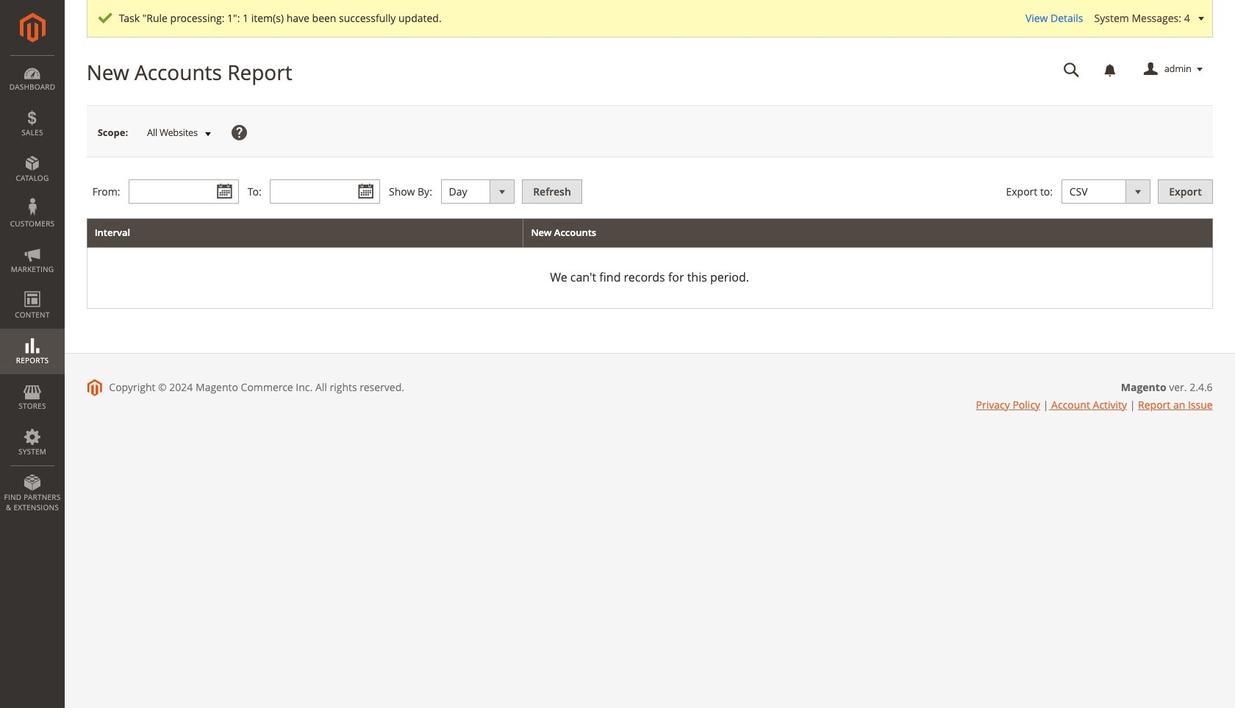 Task type: locate. For each thing, give the bounding box(es) containing it.
None text field
[[1054, 57, 1091, 82]]

menu bar
[[0, 55, 65, 520]]

magento admin panel image
[[19, 13, 45, 43]]

None text field
[[129, 180, 239, 204], [270, 180, 381, 204], [129, 180, 239, 204], [270, 180, 381, 204]]



Task type: vqa. For each thing, say whether or not it's contained in the screenshot.
MENU BAR
yes



